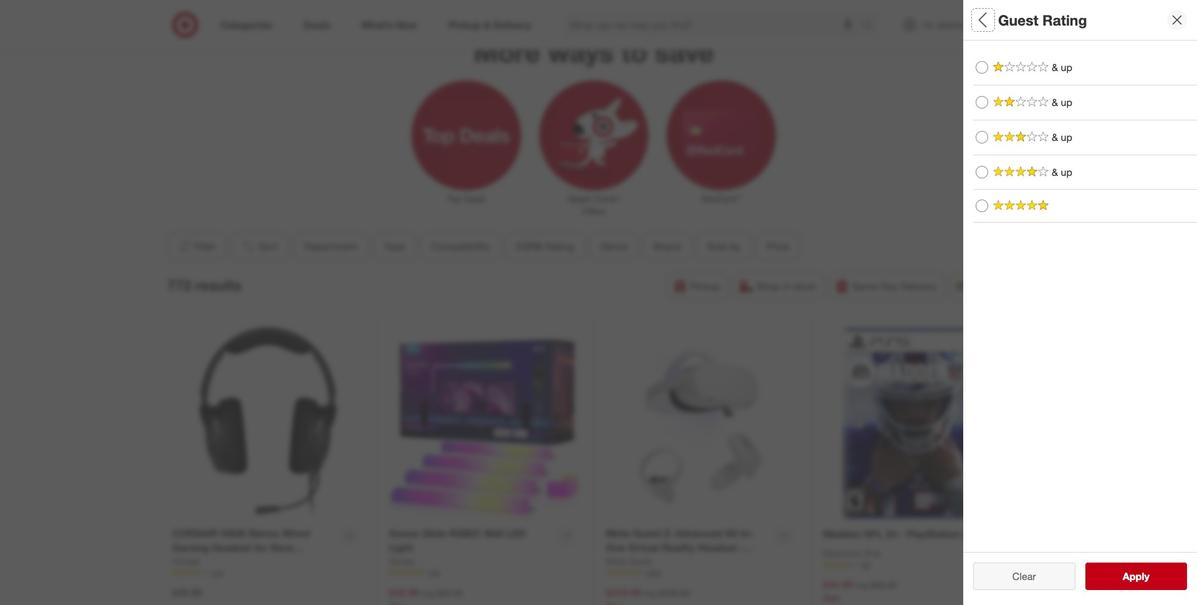 Task type: vqa. For each thing, say whether or not it's contained in the screenshot.
*
no



Task type: describe. For each thing, give the bounding box(es) containing it.
see results button
[[1086, 563, 1188, 590]]

corsair hs35 stereo wired gaming headset for xbox one/playstation 4/nintendo switch/pc
[[172, 527, 310, 583]]

meta quest
[[606, 556, 652, 566]]

reality
[[662, 542, 695, 554]]

guest rating dialog
[[964, 0, 1198, 605]]

reg for $48.99
[[422, 588, 434, 598]]

39 link
[[824, 560, 1016, 571]]

24
[[886, 528, 898, 540]]

sold by button inside all filters dialog
[[974, 165, 1189, 209]]

price inside all filters dialog
[[974, 222, 1003, 236]]

results for 772 results
[[195, 276, 242, 294]]

123
[[211, 568, 223, 578]]

shop
[[757, 280, 781, 293]]

2 & up radio from the top
[[976, 96, 989, 109]]

meta quest link
[[606, 555, 652, 568]]

deals
[[464, 194, 486, 204]]

0 horizontal spatial by
[[730, 240, 741, 253]]

light
[[389, 542, 413, 554]]

128gb
[[606, 556, 638, 568]]

772 results
[[168, 276, 242, 294]]

pickup
[[691, 280, 721, 293]]

led
[[506, 527, 526, 540]]

stereo
[[249, 527, 280, 540]]

esrb inside all filters dialog
[[974, 47, 1006, 62]]

0 horizontal spatial brand
[[654, 240, 681, 253]]

department
[[304, 240, 358, 253]]

1 & from the top
[[1053, 61, 1059, 74]]

0 horizontal spatial sold
[[707, 240, 727, 253]]

corsair
[[172, 556, 200, 566]]

all filters
[[974, 11, 1034, 28]]

day
[[881, 280, 898, 293]]

1 vertical spatial esrb rating
[[516, 240, 574, 253]]

What can we help you find? suggestions appear below search field
[[562, 11, 866, 39]]

quest for meta quest
[[629, 556, 652, 566]]

corsair link
[[172, 555, 200, 568]]

5
[[964, 528, 969, 540]]

rgbic
[[449, 527, 481, 540]]

sold by inside all filters dialog
[[974, 178, 1016, 193]]

govee for govee
[[389, 556, 415, 566]]

target
[[568, 194, 591, 204]]

type button
[[373, 233, 416, 260]]

virtual
[[629, 542, 660, 554]]

sort button
[[231, 233, 288, 260]]

clear for clear
[[1013, 570, 1037, 583]]

rating inside dialog
[[1043, 11, 1088, 28]]

meta for meta quest
[[606, 556, 626, 566]]

govee glide rgbic wall led light
[[389, 527, 526, 554]]

hs35
[[221, 527, 246, 540]]

8 link
[[991, 11, 1019, 39]]

department button
[[293, 233, 368, 260]]

reg for $34.99
[[856, 580, 869, 590]]

clear all button
[[974, 563, 1076, 590]]

& up radio
[[976, 131, 989, 144]]

meta for meta quest 2: advanced all-in- one virtual reality headset - 128gb
[[606, 527, 630, 540]]

store
[[794, 280, 816, 293]]

meta quest 2: advanced all-in- one virtual reality headset - 128gb link
[[606, 527, 769, 568]]

1 horizontal spatial genre button
[[974, 78, 1189, 122]]

clear all
[[1007, 570, 1043, 583]]

103
[[428, 568, 441, 578]]

0 horizontal spatial genre
[[600, 240, 628, 253]]

Include out of stock checkbox
[[974, 527, 986, 539]]

esrb rating inside all filters dialog
[[974, 47, 1046, 62]]

top deals link
[[403, 78, 531, 205]]

search
[[857, 20, 887, 32]]

arts
[[865, 548, 881, 558]]

4 & from the top
[[1053, 166, 1059, 178]]

wall
[[484, 527, 504, 540]]

wired
[[283, 527, 310, 540]]

target holiday price match guarantee image
[[220, 0, 969, 23]]

electronic
[[824, 548, 863, 558]]

shop in store
[[757, 280, 816, 293]]

one
[[606, 542, 626, 554]]

8
[[1010, 13, 1013, 21]]

$249.99 reg $299.99
[[606, 586, 691, 599]]

govee link
[[389, 555, 415, 568]]

$34.99 reg $69.99 sale
[[824, 579, 897, 603]]

corsair
[[172, 527, 218, 540]]

shop in store button
[[734, 273, 825, 300]]

see results
[[1110, 570, 1163, 583]]

1 & up radio from the top
[[976, 61, 989, 74]]

sale
[[824, 593, 841, 603]]

see
[[1110, 570, 1128, 583]]

1 vertical spatial price
[[767, 240, 790, 253]]

rating inside all filters dialog
[[1010, 47, 1046, 62]]

& up for 2nd & up option from the bottom of the guest rating dialog
[[1053, 96, 1073, 108]]

in-
[[742, 527, 754, 540]]

2:
[[664, 527, 673, 540]]

top deals
[[448, 194, 486, 204]]

ways
[[548, 35, 614, 68]]

filters
[[995, 11, 1034, 28]]

0 vertical spatial brand button
[[974, 122, 1189, 165]]

same
[[853, 280, 879, 293]]

all
[[1033, 570, 1043, 583]]

advanced
[[675, 527, 723, 540]]

2 vertical spatial rating
[[545, 240, 574, 253]]



Task type: locate. For each thing, give the bounding box(es) containing it.
$299.99
[[660, 588, 691, 598]]

1 horizontal spatial sold by button
[[974, 165, 1189, 209]]

genre down "offers"
[[600, 240, 628, 253]]

govee for govee glide rgbic wall led light
[[389, 527, 419, 540]]

clear for clear all
[[1007, 570, 1030, 583]]

esrb rating button down target
[[506, 233, 585, 260]]

3 & up from the top
[[1053, 131, 1073, 143]]

by inside all filters dialog
[[1002, 178, 1016, 193]]

1 horizontal spatial genre
[[974, 91, 1008, 105]]

- down in-
[[740, 542, 744, 554]]

& up for 3rd & up option from the bottom of the guest rating dialog
[[1053, 61, 1073, 74]]

2 & from the top
[[1053, 96, 1059, 108]]

esrb rating
[[974, 47, 1046, 62], [516, 240, 574, 253]]

& up radio down & up radio
[[976, 166, 989, 178]]

1 horizontal spatial reg
[[644, 588, 657, 598]]

$69.99 for $34.99
[[871, 580, 897, 590]]

sold
[[974, 178, 999, 193], [707, 240, 727, 253]]

headset inside the corsair hs35 stereo wired gaming headset for xbox one/playstation 4/nintendo switch/pc
[[212, 542, 251, 554]]

price
[[974, 222, 1003, 236], [767, 240, 790, 253]]

$69.99 down arts
[[871, 580, 897, 590]]

rating down target
[[545, 240, 574, 253]]

headset inside meta quest 2: advanced all-in- one virtual reality headset - 128gb
[[698, 542, 737, 554]]

2 up from the top
[[1062, 96, 1073, 108]]

to
[[622, 35, 648, 68]]

madden nfl 24 - playstation 5 image
[[824, 327, 1016, 520], [824, 327, 1016, 520]]

- right 24
[[900, 528, 904, 540]]

up for 3rd & up option from the top
[[1062, 166, 1073, 178]]

3 & from the top
[[1053, 131, 1059, 143]]

govee glide rgbic wall led light link
[[389, 527, 552, 555]]

$69.99
[[871, 580, 897, 590], [437, 588, 463, 598]]

$249.99
[[606, 586, 642, 599]]

govee
[[389, 527, 419, 540], [389, 556, 415, 566]]

0 vertical spatial price
[[974, 222, 1003, 236]]

1 vertical spatial brand button
[[643, 233, 692, 260]]

0 vertical spatial results
[[195, 276, 242, 294]]

0 vertical spatial genre
[[974, 91, 1008, 105]]

rating
[[1043, 11, 1088, 28], [1010, 47, 1046, 62], [545, 240, 574, 253]]

4 & up from the top
[[1053, 166, 1073, 178]]

esrb rating down target
[[516, 240, 574, 253]]

esrb rating button
[[974, 34, 1189, 78], [506, 233, 585, 260]]

brand inside all filters dialog
[[974, 135, 1008, 149]]

sold down & up radio
[[974, 178, 999, 193]]

1 horizontal spatial brand button
[[974, 122, 1189, 165]]

1 horizontal spatial price
[[974, 222, 1003, 236]]

& up radio up & up radio
[[976, 96, 989, 109]]

all filters dialog
[[964, 0, 1198, 605]]

genre button
[[974, 78, 1189, 122], [590, 233, 638, 260]]

all
[[974, 11, 991, 28]]

clear inside guest rating dialog
[[1013, 570, 1037, 583]]

electronic arts
[[824, 548, 881, 558]]

glide
[[422, 527, 446, 540]]

redcard™
[[702, 194, 742, 204]]

0 vertical spatial esrb rating button
[[974, 34, 1189, 78]]

clear
[[1007, 570, 1030, 583], [1013, 570, 1037, 583]]

1605
[[645, 568, 662, 578]]

1 horizontal spatial headset
[[698, 542, 737, 554]]

103 link
[[389, 568, 581, 579]]

1 horizontal spatial esrb
[[974, 47, 1006, 62]]

& up for 3rd & up option from the top
[[1053, 166, 1073, 178]]

up for 3rd & up option from the bottom of the guest rating dialog
[[1062, 61, 1073, 74]]

0 vertical spatial esrb
[[974, 47, 1006, 62]]

up for 2nd & up option from the bottom of the guest rating dialog
[[1062, 96, 1073, 108]]

one/playstation
[[172, 556, 249, 568]]

0 vertical spatial sold by
[[974, 178, 1016, 193]]

esrb rating button down "guest rating"
[[974, 34, 1189, 78]]

0 vertical spatial meta
[[606, 527, 630, 540]]

reg down 103
[[422, 588, 434, 598]]

pickup button
[[667, 273, 729, 300]]

all-
[[725, 527, 742, 540]]

0 vertical spatial quest
[[633, 527, 661, 540]]

1 vertical spatial & up radio
[[976, 96, 989, 109]]

delivery
[[901, 280, 937, 293]]

& up for & up radio
[[1053, 131, 1073, 143]]

in
[[783, 280, 791, 293]]

0 horizontal spatial esrb rating
[[516, 240, 574, 253]]

$48.99
[[389, 586, 419, 599]]

0 horizontal spatial esrb rating button
[[506, 233, 585, 260]]

$69.99 for $48.99
[[437, 588, 463, 598]]

reg down 39
[[856, 580, 869, 590]]

1 headset from the left
[[212, 542, 251, 554]]

quest down virtual
[[629, 556, 652, 566]]

by
[[1002, 178, 1016, 193], [730, 240, 741, 253]]

0 horizontal spatial esrb
[[516, 240, 543, 253]]

& up radio down all on the top
[[976, 61, 989, 74]]

0 horizontal spatial $69.99
[[437, 588, 463, 598]]

rating down guest
[[1010, 47, 1046, 62]]

meta down one
[[606, 556, 626, 566]]

govee glide rgbic wall led light image
[[389, 327, 581, 519], [389, 327, 581, 519]]

clear inside all filters dialog
[[1007, 570, 1030, 583]]

corsair hs35 stereo wired gaming headset for xbox one/playstation 4/nintendo switch/pc link
[[172, 527, 335, 583]]

quest
[[633, 527, 661, 540], [629, 556, 652, 566]]

0 vertical spatial by
[[1002, 178, 1016, 193]]

1 vertical spatial quest
[[629, 556, 652, 566]]

None radio
[[976, 200, 989, 212]]

$49.99
[[172, 586, 202, 599]]

0 vertical spatial brand
[[974, 135, 1008, 149]]

1 horizontal spatial results
[[1131, 570, 1163, 583]]

redcard™ link
[[658, 78, 786, 205]]

1 horizontal spatial brand
[[974, 135, 1008, 149]]

$69.99 down 103
[[437, 588, 463, 598]]

sold by button
[[974, 165, 1189, 209], [697, 233, 752, 260]]

quest for meta quest 2: advanced all-in- one virtual reality headset - 128gb
[[633, 527, 661, 540]]

1 horizontal spatial esrb rating
[[974, 47, 1046, 62]]

nfl
[[864, 528, 884, 540]]

circle™
[[594, 194, 621, 204]]

2 horizontal spatial reg
[[856, 580, 869, 590]]

2 meta from the top
[[606, 556, 626, 566]]

1 horizontal spatial price button
[[974, 209, 1189, 253]]

save
[[655, 35, 714, 68]]

$69.99 inside $48.99 reg $69.99
[[437, 588, 463, 598]]

sold by up 'pickup'
[[707, 240, 741, 253]]

esrb
[[974, 47, 1006, 62], [516, 240, 543, 253]]

quest up virtual
[[633, 527, 661, 540]]

reg inside $34.99 reg $69.99 sale
[[856, 580, 869, 590]]

0 vertical spatial genre button
[[974, 78, 1189, 122]]

genre up & up radio
[[974, 91, 1008, 105]]

madden nfl 24 - playstation 5
[[824, 528, 969, 540]]

gaming
[[172, 542, 209, 554]]

esrb rating down '8' link
[[974, 47, 1046, 62]]

1 meta from the top
[[606, 527, 630, 540]]

reg inside $249.99 reg $299.99
[[644, 588, 657, 598]]

reg for $249.99
[[644, 588, 657, 598]]

& up radio
[[976, 61, 989, 74], [976, 96, 989, 109], [976, 166, 989, 178]]

headset down all-
[[698, 542, 737, 554]]

reg inside $48.99 reg $69.99
[[422, 588, 434, 598]]

-
[[900, 528, 904, 540], [740, 542, 744, 554]]

meta
[[606, 527, 630, 540], [606, 556, 626, 566]]

2 vertical spatial & up radio
[[976, 166, 989, 178]]

1 horizontal spatial -
[[900, 528, 904, 540]]

0 horizontal spatial price button
[[757, 233, 800, 260]]

meta inside meta quest 2: advanced all-in- one virtual reality headset - 128gb
[[606, 527, 630, 540]]

0 vertical spatial rating
[[1043, 11, 1088, 28]]

2 & up from the top
[[1053, 96, 1073, 108]]

$34.99
[[824, 579, 853, 591]]

more ways to save
[[474, 35, 714, 68]]

brand
[[974, 135, 1008, 149], [654, 240, 681, 253]]

corsair hs35 stereo wired gaming headset for xbox one/playstation 4/nintendo switch/pc image
[[172, 327, 364, 519], [172, 327, 364, 519]]

1 vertical spatial -
[[740, 542, 744, 554]]

search button
[[857, 11, 887, 41]]

1 vertical spatial sold
[[707, 240, 727, 253]]

0 horizontal spatial sold by button
[[697, 233, 752, 260]]

compatibility
[[431, 240, 490, 253]]

results right the 772
[[195, 276, 242, 294]]

1 vertical spatial rating
[[1010, 47, 1046, 62]]

0 horizontal spatial sold by
[[707, 240, 741, 253]]

for
[[254, 542, 267, 554]]

reg
[[856, 580, 869, 590], [422, 588, 434, 598], [644, 588, 657, 598]]

2 headset from the left
[[698, 542, 737, 554]]

0 horizontal spatial reg
[[422, 588, 434, 598]]

apply
[[1124, 570, 1150, 583]]

1 vertical spatial sold by
[[707, 240, 741, 253]]

0 horizontal spatial headset
[[212, 542, 251, 554]]

0 horizontal spatial results
[[195, 276, 242, 294]]

madden nfl 24 - playstation 5 link
[[824, 527, 969, 542]]

0 horizontal spatial price
[[767, 240, 790, 253]]

1 & up from the top
[[1053, 61, 1073, 74]]

2 govee from the top
[[389, 556, 415, 566]]

1605 link
[[606, 568, 799, 579]]

1 vertical spatial govee
[[389, 556, 415, 566]]

0 vertical spatial & up radio
[[976, 61, 989, 74]]

0 vertical spatial sold
[[974, 178, 999, 193]]

$69.99 inside $34.99 reg $69.99 sale
[[871, 580, 897, 590]]

0 vertical spatial esrb rating
[[974, 47, 1046, 62]]

& up
[[1053, 61, 1073, 74], [1053, 96, 1073, 108], [1053, 131, 1073, 143], [1053, 166, 1073, 178]]

3 up from the top
[[1062, 131, 1073, 143]]

clear button
[[974, 563, 1076, 590]]

govee up light
[[389, 527, 419, 540]]

govee inside govee glide rgbic wall led light
[[389, 527, 419, 540]]

switch/pc
[[172, 570, 222, 583]]

results
[[195, 276, 242, 294], [1131, 570, 1163, 583]]

123 link
[[172, 568, 364, 579]]

1 horizontal spatial sold by
[[974, 178, 1016, 193]]

1 horizontal spatial by
[[1002, 178, 1016, 193]]

compatibility button
[[421, 233, 501, 260]]

genre inside all filters dialog
[[974, 91, 1008, 105]]

rating right guest
[[1043, 11, 1088, 28]]

4 up from the top
[[1062, 166, 1073, 178]]

guest rating
[[999, 11, 1088, 28]]

0 horizontal spatial brand button
[[643, 233, 692, 260]]

772
[[168, 276, 191, 294]]

xbox
[[270, 542, 294, 554]]

quest inside meta quest 2: advanced all-in- one virtual reality headset - 128gb
[[633, 527, 661, 540]]

1 vertical spatial esrb rating button
[[506, 233, 585, 260]]

0 horizontal spatial -
[[740, 542, 744, 554]]

apply button
[[1086, 563, 1188, 590]]

results right see
[[1131, 570, 1163, 583]]

$48.99 reg $69.99
[[389, 586, 463, 599]]

more
[[474, 35, 541, 68]]

1 horizontal spatial esrb rating button
[[974, 34, 1189, 78]]

guest
[[999, 11, 1039, 28]]

sort
[[259, 240, 278, 253]]

1 up from the top
[[1062, 61, 1073, 74]]

0 vertical spatial govee
[[389, 527, 419, 540]]

govee down light
[[389, 556, 415, 566]]

4/nintendo
[[252, 556, 304, 568]]

1 vertical spatial by
[[730, 240, 741, 253]]

1 horizontal spatial sold
[[974, 178, 999, 193]]

1 vertical spatial brand
[[654, 240, 681, 253]]

sold by down & up radio
[[974, 178, 1016, 193]]

headset down hs35
[[212, 542, 251, 554]]

1 vertical spatial genre button
[[590, 233, 638, 260]]

up for & up radio
[[1062, 131, 1073, 143]]

genre
[[974, 91, 1008, 105], [600, 240, 628, 253]]

2 clear from the left
[[1013, 570, 1037, 583]]

target circle™ offers
[[568, 194, 621, 217]]

1 vertical spatial results
[[1131, 570, 1163, 583]]

1 vertical spatial sold by button
[[697, 233, 752, 260]]

1 vertical spatial esrb
[[516, 240, 543, 253]]

0 horizontal spatial genre button
[[590, 233, 638, 260]]

same day delivery
[[853, 280, 937, 293]]

0 vertical spatial sold by button
[[974, 165, 1189, 209]]

results for see results
[[1131, 570, 1163, 583]]

meta quest 2: advanced all-in-one virtual reality headset - 128gb image
[[606, 327, 799, 519], [606, 327, 799, 519]]

1 vertical spatial genre
[[600, 240, 628, 253]]

meta up one
[[606, 527, 630, 540]]

- inside meta quest 2: advanced all-in- one virtual reality headset - 128gb
[[740, 542, 744, 554]]

3 & up radio from the top
[[976, 166, 989, 178]]

filter
[[194, 240, 216, 253]]

1 horizontal spatial $69.99
[[871, 580, 897, 590]]

sold inside all filters dialog
[[974, 178, 999, 193]]

0 vertical spatial -
[[900, 528, 904, 540]]

1 vertical spatial meta
[[606, 556, 626, 566]]

1 clear from the left
[[1007, 570, 1030, 583]]

1 govee from the top
[[389, 527, 419, 540]]

sold by
[[974, 178, 1016, 193], [707, 240, 741, 253]]

meta quest 2: advanced all-in- one virtual reality headset - 128gb
[[606, 527, 754, 568]]

offers
[[582, 206, 606, 217]]

up
[[1062, 61, 1073, 74], [1062, 96, 1073, 108], [1062, 131, 1073, 143], [1062, 166, 1073, 178]]

results inside button
[[1131, 570, 1163, 583]]

top
[[448, 194, 462, 204]]

reg down 1605
[[644, 588, 657, 598]]

madden
[[824, 528, 862, 540]]

sold up 'pickup'
[[707, 240, 727, 253]]



